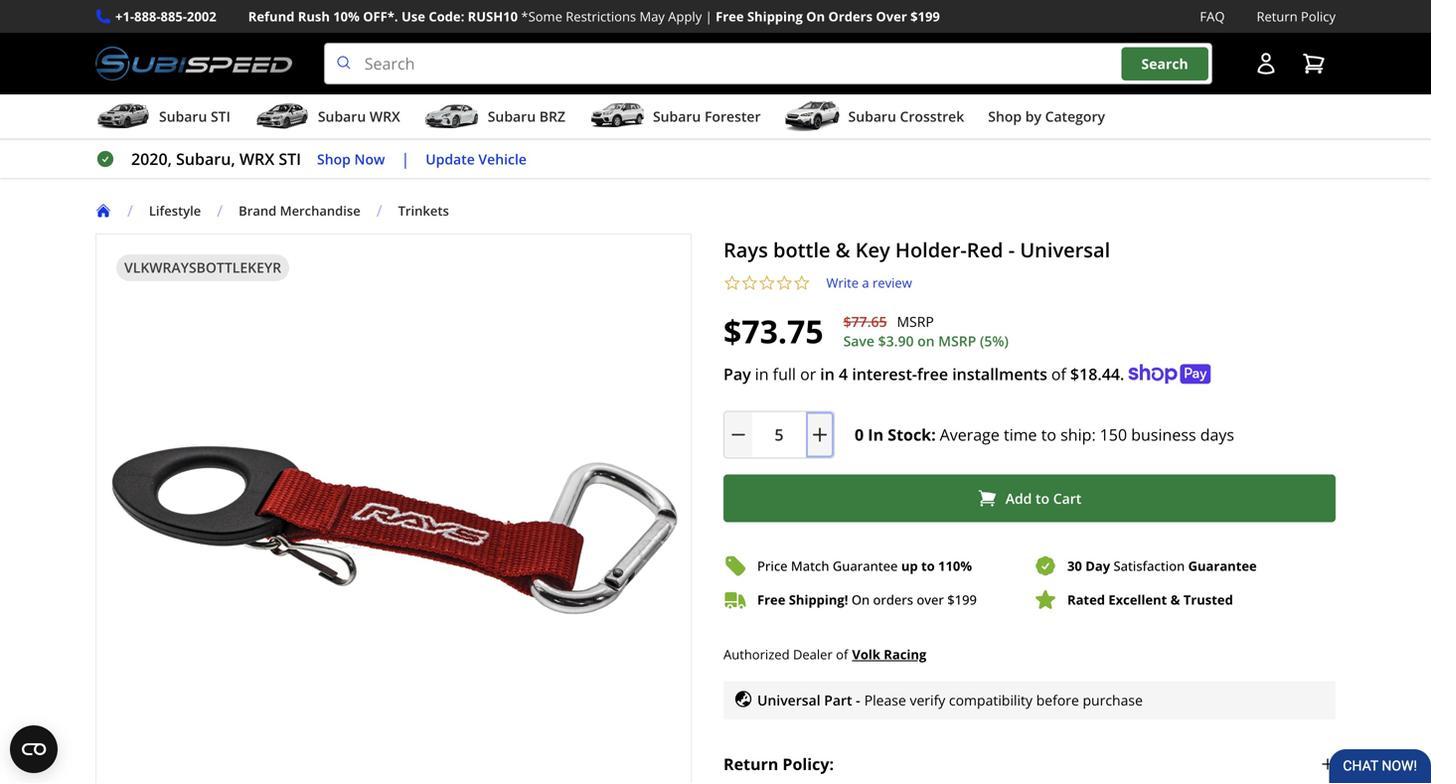 Task type: locate. For each thing, give the bounding box(es) containing it.
5 empty star image from the left
[[793, 275, 811, 292]]

wrx down a subaru wrx thumbnail image
[[239, 148, 275, 170]]

universal
[[1020, 236, 1111, 264], [758, 691, 821, 710]]

shop by category button
[[989, 99, 1106, 138]]

0 vertical spatial wrx
[[370, 107, 400, 126]]

/ left brand
[[217, 200, 223, 221]]

1 horizontal spatial &
[[1171, 591, 1181, 609]]

0 horizontal spatial in
[[755, 364, 769, 385]]

1 horizontal spatial in
[[821, 364, 835, 385]]

to right time
[[1042, 424, 1057, 446]]

rays bottle & key holder-red - universal
[[724, 236, 1111, 264]]

0 vertical spatial to
[[1042, 424, 1057, 446]]

msrp right on
[[939, 332, 977, 351]]

0 vertical spatial universal
[[1020, 236, 1111, 264]]

compatibility
[[949, 691, 1033, 710]]

& left trusted
[[1171, 591, 1181, 609]]

free shipping! on orders over $ 199
[[758, 591, 977, 609]]

4 subaru from the left
[[653, 107, 701, 126]]

subaru up the shop now at top
[[318, 107, 366, 126]]

subaru wrx button
[[254, 99, 400, 138]]

return policy: button
[[724, 736, 1336, 783]]

sti up 2020, subaru, wrx sti
[[211, 107, 231, 126]]

0 vertical spatial -
[[1009, 236, 1015, 264]]

wrx
[[370, 107, 400, 126], [239, 148, 275, 170]]

shop for shop now
[[317, 149, 351, 168]]

shop left now
[[317, 149, 351, 168]]

1 horizontal spatial return
[[1257, 7, 1298, 25]]

0 vertical spatial on
[[807, 7, 825, 25]]

sti
[[211, 107, 231, 126], [279, 148, 301, 170]]

a subaru brz thumbnail image image
[[424, 102, 480, 131]]

+1-888-885-2002 link
[[115, 6, 217, 27]]

orders
[[829, 7, 873, 25]]

0 horizontal spatial free
[[716, 7, 744, 25]]

None number field
[[724, 411, 835, 459]]

subaru left forester
[[653, 107, 701, 126]]

universal left the part
[[758, 691, 821, 710]]

/ right home image
[[127, 200, 133, 221]]

subaru up subaru,
[[159, 107, 207, 126]]

- right the red
[[1009, 236, 1015, 264]]

1 vertical spatial to
[[1036, 489, 1050, 508]]

0 vertical spatial sti
[[211, 107, 231, 126]]

/ left trinkets
[[377, 200, 382, 221]]

lifestyle link
[[149, 202, 217, 220], [149, 202, 201, 220]]

on
[[807, 7, 825, 25], [852, 591, 870, 609]]

0 vertical spatial shop
[[989, 107, 1022, 126]]

rated excellent & trusted
[[1068, 591, 1234, 609]]

1 vertical spatial universal
[[758, 691, 821, 710]]

0 vertical spatial free
[[716, 7, 744, 25]]

1 in from the left
[[755, 364, 769, 385]]

30
[[1068, 557, 1083, 575]]

stock:
[[888, 424, 936, 446]]

/ for lifestyle
[[127, 200, 133, 221]]

save
[[844, 332, 875, 351]]

1 vertical spatial |
[[401, 148, 410, 170]]

$73.75
[[724, 310, 824, 353]]

0 vertical spatial return
[[1257, 7, 1298, 25]]

0 horizontal spatial universal
[[758, 691, 821, 710]]

| right apply
[[706, 7, 713, 25]]

1 horizontal spatial |
[[706, 7, 713, 25]]

|
[[706, 7, 713, 25], [401, 148, 410, 170]]

return for return policy:
[[724, 754, 779, 775]]

199
[[955, 591, 977, 609]]

search button
[[1122, 47, 1209, 80]]

subaru brz
[[488, 107, 566, 126]]

& left the key
[[836, 236, 851, 264]]

return for return policy
[[1257, 7, 1298, 25]]

in
[[868, 424, 884, 446]]

1 horizontal spatial free
[[758, 591, 786, 609]]

lifestyle link down 2020,
[[149, 202, 201, 220]]

guarantee up free shipping! on orders over $ 199
[[833, 557, 898, 575]]

1 horizontal spatial sti
[[279, 148, 301, 170]]

1 / from the left
[[127, 200, 133, 221]]

shop inside shop by category dropdown button
[[989, 107, 1022, 126]]

1 horizontal spatial /
[[217, 200, 223, 221]]

business
[[1132, 424, 1197, 446]]

subaru sti button
[[95, 99, 231, 138]]

2 horizontal spatial /
[[377, 200, 382, 221]]

subaru for subaru forester
[[653, 107, 701, 126]]

1 horizontal spatial msrp
[[939, 332, 977, 351]]

wrx inside dropdown button
[[370, 107, 400, 126]]

of left $18.44
[[1052, 364, 1067, 385]]

1 vertical spatial sti
[[279, 148, 301, 170]]

subaru left "brz"
[[488, 107, 536, 126]]

shop left by
[[989, 107, 1022, 126]]

day
[[1086, 557, 1111, 575]]

2 / from the left
[[217, 200, 223, 221]]

crosstrek
[[900, 107, 965, 126]]

on left 'orders'
[[852, 591, 870, 609]]

to right add
[[1036, 489, 1050, 508]]

on left orders
[[807, 7, 825, 25]]

msrp up on
[[897, 312, 934, 331]]

2 vertical spatial to
[[922, 557, 935, 575]]

subaru,
[[176, 148, 235, 170]]

return left 'policy' in the top of the page
[[1257, 7, 1298, 25]]

subaru right a subaru crosstrek thumbnail image
[[849, 107, 897, 126]]

racing
[[884, 646, 927, 664]]

/ for brand merchandise
[[217, 200, 223, 221]]

shop
[[989, 107, 1022, 126], [317, 149, 351, 168]]

0 horizontal spatial wrx
[[239, 148, 275, 170]]

rated
[[1068, 591, 1106, 609]]

subaru crosstrek button
[[785, 99, 965, 138]]

volk
[[852, 646, 881, 664]]

off*.
[[363, 7, 398, 25]]

0 horizontal spatial shop
[[317, 149, 351, 168]]

in
[[755, 364, 769, 385], [821, 364, 835, 385]]

key
[[856, 236, 891, 264]]

wrx up now
[[370, 107, 400, 126]]

shop inside shop now link
[[317, 149, 351, 168]]

3 / from the left
[[377, 200, 382, 221]]

1 vertical spatial &
[[1171, 591, 1181, 609]]

/
[[127, 200, 133, 221], [217, 200, 223, 221], [377, 200, 382, 221]]

category
[[1046, 107, 1106, 126]]

installments
[[953, 364, 1048, 385]]

sti inside dropdown button
[[211, 107, 231, 126]]

0 horizontal spatial &
[[836, 236, 851, 264]]

return
[[1257, 7, 1298, 25], [724, 754, 779, 775]]

1 subaru from the left
[[159, 107, 207, 126]]

subaru sti
[[159, 107, 231, 126]]

shop now link
[[317, 148, 385, 171]]

return left policy:
[[724, 754, 779, 775]]

guarantee up trusted
[[1189, 557, 1257, 575]]

3 subaru from the left
[[488, 107, 536, 126]]

to
[[1042, 424, 1057, 446], [1036, 489, 1050, 508], [922, 557, 935, 575]]

pay in full or in 4 interest-free installments of $18.44 .
[[724, 364, 1125, 385]]

subaru for subaru brz
[[488, 107, 536, 126]]

| right now
[[401, 148, 410, 170]]

add to cart
[[1006, 489, 1082, 508]]

sti down a subaru wrx thumbnail image
[[279, 148, 301, 170]]

0 horizontal spatial guarantee
[[833, 557, 898, 575]]

update vehicle button
[[426, 148, 527, 171]]

2002
[[187, 7, 217, 25]]

0 horizontal spatial sti
[[211, 107, 231, 126]]

1 vertical spatial -
[[856, 691, 861, 710]]

$3.90
[[879, 332, 914, 351]]

free right apply
[[716, 7, 744, 25]]

1 vertical spatial return
[[724, 754, 779, 775]]

subaru wrx
[[318, 107, 400, 126]]

policy:
[[783, 754, 834, 775]]

0 horizontal spatial msrp
[[897, 312, 934, 331]]

days
[[1201, 424, 1235, 446]]

return inside return policy link
[[1257, 7, 1298, 25]]

- right the part
[[856, 691, 861, 710]]

write
[[827, 274, 859, 292]]

return inside return policy: dropdown button
[[724, 754, 779, 775]]

5 subaru from the left
[[849, 107, 897, 126]]

$18.44
[[1071, 364, 1121, 385]]

authorized dealer of volk racing
[[724, 646, 927, 664]]

brand merchandise
[[239, 202, 361, 220]]

of left 'volk'
[[836, 646, 848, 664]]

2020, subaru, wrx sti
[[131, 148, 301, 170]]

2 in from the left
[[821, 364, 835, 385]]

empty star image
[[724, 275, 741, 292], [741, 275, 759, 292], [759, 275, 776, 292], [776, 275, 793, 292], [793, 275, 811, 292]]

1 vertical spatial of
[[836, 646, 848, 664]]

1 horizontal spatial guarantee
[[1189, 557, 1257, 575]]

$
[[948, 591, 955, 609]]

to right 'up' in the bottom right of the page
[[922, 557, 935, 575]]

now
[[354, 149, 385, 168]]

0 horizontal spatial of
[[836, 646, 848, 664]]

0 vertical spatial &
[[836, 236, 851, 264]]

merchandise
[[280, 202, 361, 220]]

ship:
[[1061, 424, 1096, 446]]

0 horizontal spatial -
[[856, 691, 861, 710]]

subaru inside dropdown button
[[159, 107, 207, 126]]

price match guarantee up to 110%
[[758, 557, 972, 575]]

0 horizontal spatial /
[[127, 200, 133, 221]]

or
[[800, 364, 817, 385]]

in left 4 on the top
[[821, 364, 835, 385]]

refund
[[248, 7, 295, 25]]

30 day satisfaction guarantee
[[1068, 557, 1257, 575]]

1 horizontal spatial wrx
[[370, 107, 400, 126]]

policy
[[1302, 7, 1336, 25]]

holder-
[[896, 236, 967, 264]]

brand
[[239, 202, 277, 220]]

0 horizontal spatial |
[[401, 148, 410, 170]]

universal right the red
[[1020, 236, 1111, 264]]

1 horizontal spatial on
[[852, 591, 870, 609]]

1 vertical spatial shop
[[317, 149, 351, 168]]

free down price
[[758, 591, 786, 609]]

2 subaru from the left
[[318, 107, 366, 126]]

a subaru forester thumbnail image image
[[590, 102, 645, 131]]

a subaru sti thumbnail image image
[[95, 102, 151, 131]]

0 horizontal spatial return
[[724, 754, 779, 775]]

& for bottle
[[836, 236, 851, 264]]

in left full
[[755, 364, 769, 385]]

0 vertical spatial of
[[1052, 364, 1067, 385]]

decrement image
[[729, 425, 749, 445]]

1 vertical spatial on
[[852, 591, 870, 609]]

shop for shop by category
[[989, 107, 1022, 126]]

1 horizontal spatial shop
[[989, 107, 1022, 126]]

restrictions
[[566, 7, 636, 25]]



Task type: vqa. For each thing, say whether or not it's contained in the screenshot.
2nd subaru from the right
yes



Task type: describe. For each thing, give the bounding box(es) containing it.
1 guarantee from the left
[[833, 557, 898, 575]]

0 horizontal spatial on
[[807, 7, 825, 25]]

trinkets
[[398, 202, 449, 220]]

to inside button
[[1036, 489, 1050, 508]]

return policy
[[1257, 7, 1336, 25]]

rush
[[298, 7, 330, 25]]

a subaru wrx thumbnail image image
[[254, 102, 310, 131]]

faq link
[[1200, 6, 1225, 27]]

lifestyle link down subaru,
[[149, 202, 217, 220]]

0 in stock: average time to ship: 150 business days
[[855, 424, 1235, 446]]

/ for trinkets
[[377, 200, 382, 221]]

shipping!
[[789, 591, 849, 609]]

by
[[1026, 107, 1042, 126]]

a
[[862, 274, 870, 292]]

part
[[824, 691, 853, 710]]

brz
[[540, 107, 566, 126]]

dealer
[[793, 646, 833, 664]]

of inside the authorized dealer of volk racing
[[836, 646, 848, 664]]

a subaru crosstrek thumbnail image image
[[785, 102, 841, 131]]

+1-
[[115, 7, 134, 25]]

0
[[855, 424, 864, 446]]

review
[[873, 274, 913, 292]]

write a review link
[[827, 274, 913, 292]]

4 empty star image from the left
[[776, 275, 793, 292]]

0 vertical spatial |
[[706, 7, 713, 25]]

write a review
[[827, 274, 913, 292]]

subispeed logo image
[[95, 43, 292, 85]]

full
[[773, 364, 796, 385]]

add to cart button
[[724, 475, 1336, 523]]

2020,
[[131, 148, 172, 170]]

purchase
[[1083, 691, 1143, 710]]

return policy link
[[1257, 6, 1336, 27]]

increment image
[[810, 425, 830, 445]]

return policy:
[[724, 754, 834, 775]]

excellent
[[1109, 591, 1168, 609]]

over
[[917, 591, 944, 609]]

1 empty star image from the left
[[724, 275, 741, 292]]

2 guarantee from the left
[[1189, 557, 1257, 575]]

885-
[[161, 7, 187, 25]]

may
[[640, 7, 665, 25]]

up
[[902, 557, 918, 575]]

$199
[[911, 7, 940, 25]]

on
[[918, 332, 935, 351]]

use
[[402, 7, 426, 25]]

pay
[[724, 364, 751, 385]]

& for excellent
[[1171, 591, 1181, 609]]

search input field
[[324, 43, 1213, 85]]

before
[[1037, 691, 1080, 710]]

please
[[865, 691, 907, 710]]

subaru for subaru sti
[[159, 107, 207, 126]]

bottle
[[774, 236, 831, 264]]

free
[[918, 364, 949, 385]]

110%
[[939, 557, 972, 575]]

subaru forester button
[[590, 99, 761, 138]]

(5%)
[[980, 332, 1009, 351]]

update
[[426, 149, 475, 168]]

over
[[876, 7, 908, 25]]

subaru brz button
[[424, 99, 566, 138]]

2 empty star image from the left
[[741, 275, 759, 292]]

button image
[[1255, 52, 1279, 76]]

$77.65 msrp save $3.90 on msrp (5%)
[[844, 312, 1009, 351]]

apply
[[668, 7, 702, 25]]

satisfaction
[[1114, 557, 1185, 575]]

shop pay image
[[1129, 365, 1211, 384]]

red
[[967, 236, 1004, 264]]

1 horizontal spatial universal
[[1020, 236, 1111, 264]]

1 vertical spatial wrx
[[239, 148, 275, 170]]

time
[[1004, 424, 1038, 446]]

forester
[[705, 107, 761, 126]]

home image
[[95, 203, 111, 219]]

orders
[[873, 591, 914, 609]]

1 horizontal spatial -
[[1009, 236, 1015, 264]]

interest-
[[852, 364, 918, 385]]

verify
[[910, 691, 946, 710]]

150
[[1100, 424, 1128, 446]]

average
[[940, 424, 1000, 446]]

volk racing link
[[852, 644, 927, 665]]

cart
[[1054, 489, 1082, 508]]

subaru crosstrek
[[849, 107, 965, 126]]

trusted
[[1184, 591, 1234, 609]]

1 horizontal spatial of
[[1052, 364, 1067, 385]]

subaru forester
[[653, 107, 761, 126]]

10%
[[333, 7, 360, 25]]

subaru for subaru crosstrek
[[849, 107, 897, 126]]

4
[[839, 364, 848, 385]]

open widget image
[[10, 726, 58, 774]]

lifestyle
[[149, 202, 201, 220]]

update vehicle
[[426, 149, 527, 168]]

rush10
[[468, 7, 518, 25]]

1 vertical spatial free
[[758, 591, 786, 609]]

vlkwraysbottlekeyr
[[124, 258, 281, 277]]

.
[[1121, 364, 1125, 385]]

shop now
[[317, 149, 385, 168]]

subaru for subaru wrx
[[318, 107, 366, 126]]

vehicle
[[479, 149, 527, 168]]

$77.65
[[844, 312, 887, 331]]

authorized
[[724, 646, 790, 664]]

faq
[[1200, 7, 1225, 25]]

shop by category
[[989, 107, 1106, 126]]

shipping
[[748, 7, 803, 25]]

3 empty star image from the left
[[759, 275, 776, 292]]

universal part - please verify compatibility before purchase
[[758, 691, 1143, 710]]



